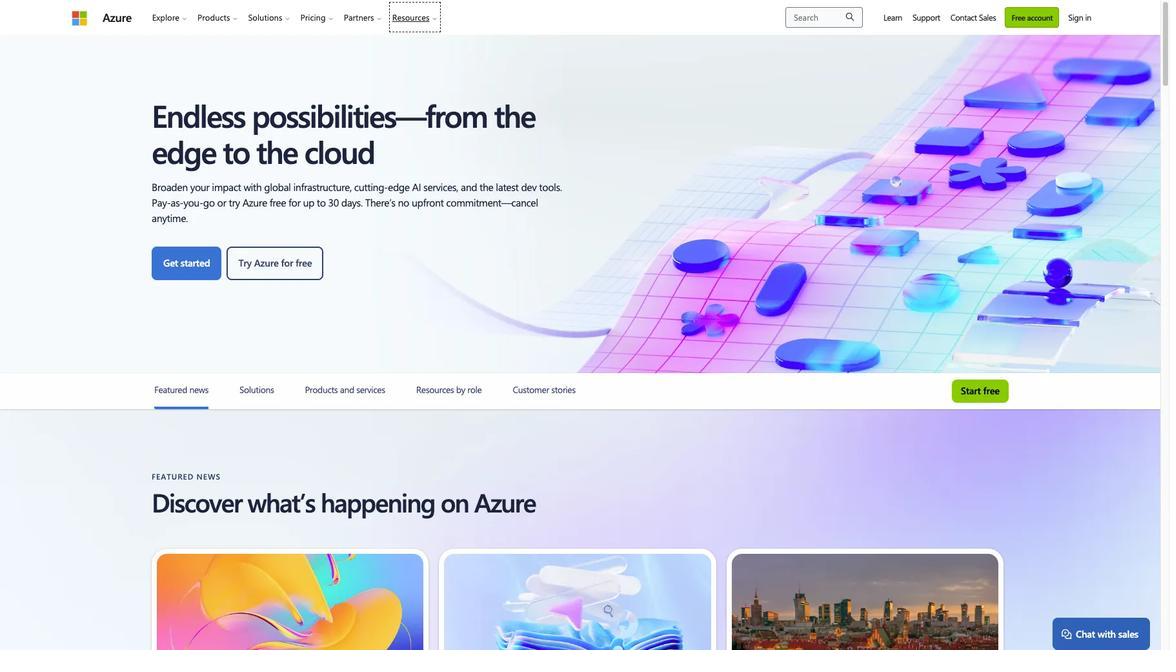 Task type: locate. For each thing, give the bounding box(es) containing it.
the
[[494, 94, 535, 136], [256, 130, 297, 172]]

possibilities—from
[[252, 94, 487, 136]]

for
[[281, 256, 293, 269]]

resources button
[[387, 0, 443, 34]]

free right start at the right of the page
[[983, 384, 1000, 397]]

1 vertical spatial azure
[[254, 256, 279, 269]]

sales
[[979, 12, 996, 23]]

decorative background image image
[[157, 554, 424, 650], [444, 554, 711, 650], [732, 554, 999, 650]]

azure inside button
[[254, 256, 279, 269]]

products button
[[192, 0, 243, 34]]

free
[[296, 256, 312, 269], [983, 384, 1000, 397]]

Global search field
[[786, 7, 863, 27]]

free right for
[[296, 256, 312, 269]]

0 horizontal spatial azure
[[103, 9, 132, 25]]

azure left explore on the top of page
[[103, 9, 132, 25]]

start free
[[961, 384, 1000, 397]]

0 horizontal spatial decorative background image image
[[157, 554, 424, 650]]

try azure for free button
[[227, 247, 324, 280]]

1 horizontal spatial decorative background image image
[[444, 554, 711, 650]]

start
[[961, 384, 981, 397]]

free account
[[1012, 12, 1053, 22]]

1 horizontal spatial azure
[[254, 256, 279, 269]]

featured news image
[[154, 407, 209, 409]]

contact sales
[[951, 12, 996, 23]]

0 vertical spatial azure
[[103, 9, 132, 25]]

0 vertical spatial free
[[296, 256, 312, 269]]

try azure for free
[[238, 256, 312, 269]]

to
[[223, 130, 249, 172]]

Search azure.com text field
[[786, 7, 863, 27]]

free inside button
[[296, 256, 312, 269]]

sign in
[[1068, 12, 1092, 23]]

0 horizontal spatial free
[[296, 256, 312, 269]]

free inside button
[[983, 384, 1000, 397]]

2 horizontal spatial decorative background image image
[[732, 554, 999, 650]]

1 vertical spatial free
[[983, 384, 1000, 397]]

resources
[[392, 12, 430, 23]]

chat with sales button
[[1053, 618, 1150, 650]]

explore button
[[147, 0, 192, 34]]

primary element
[[64, 0, 450, 34]]

2 decorative background image image from the left
[[444, 554, 711, 650]]

partners
[[344, 12, 374, 23]]

azure
[[103, 9, 132, 25], [254, 256, 279, 269]]

sign in link
[[1063, 0, 1097, 34]]

learn link
[[878, 0, 908, 34]]

chat with sales
[[1076, 627, 1139, 640]]

1 horizontal spatial the
[[494, 94, 535, 136]]

with
[[1098, 627, 1116, 640]]

support
[[913, 12, 940, 23]]

products
[[198, 12, 230, 23]]

0 horizontal spatial the
[[256, 130, 297, 172]]

sign
[[1068, 12, 1083, 23]]

start free button
[[952, 380, 1009, 403]]

azure left for
[[254, 256, 279, 269]]

contact sales link
[[945, 0, 1001, 34]]

endless
[[152, 94, 245, 136]]

support link
[[908, 0, 945, 34]]

partners button
[[339, 0, 387, 34]]

get
[[163, 256, 178, 269]]

contact
[[951, 12, 977, 23]]

1 horizontal spatial free
[[983, 384, 1000, 397]]

azure link
[[103, 9, 132, 25]]



Task type: vqa. For each thing, say whether or not it's contained in the screenshot.
bottommost free
yes



Task type: describe. For each thing, give the bounding box(es) containing it.
1 decorative background image image from the left
[[157, 554, 424, 650]]

pricing
[[300, 12, 326, 23]]

endless possibilities—from the edge to the cloud
[[152, 94, 535, 172]]

pricing button
[[295, 0, 339, 34]]

solutions
[[248, 12, 282, 23]]

3 decorative background image image from the left
[[732, 554, 999, 650]]

free
[[1012, 12, 1026, 22]]

started
[[181, 256, 210, 269]]

edge
[[152, 130, 216, 172]]

chat
[[1076, 627, 1095, 640]]

get started button
[[152, 247, 222, 280]]

learn
[[884, 12, 902, 23]]

account
[[1027, 12, 1053, 22]]

explore
[[152, 12, 179, 23]]

sales
[[1119, 627, 1139, 640]]

solutions button
[[243, 0, 295, 34]]

cloud
[[304, 130, 374, 172]]

free account link
[[1005, 7, 1059, 27]]

get started
[[163, 256, 210, 269]]

hero banner image image
[[0, 35, 1161, 373]]

in
[[1085, 12, 1092, 23]]

azure inside primary 'element'
[[103, 9, 132, 25]]

try
[[238, 256, 252, 269]]



